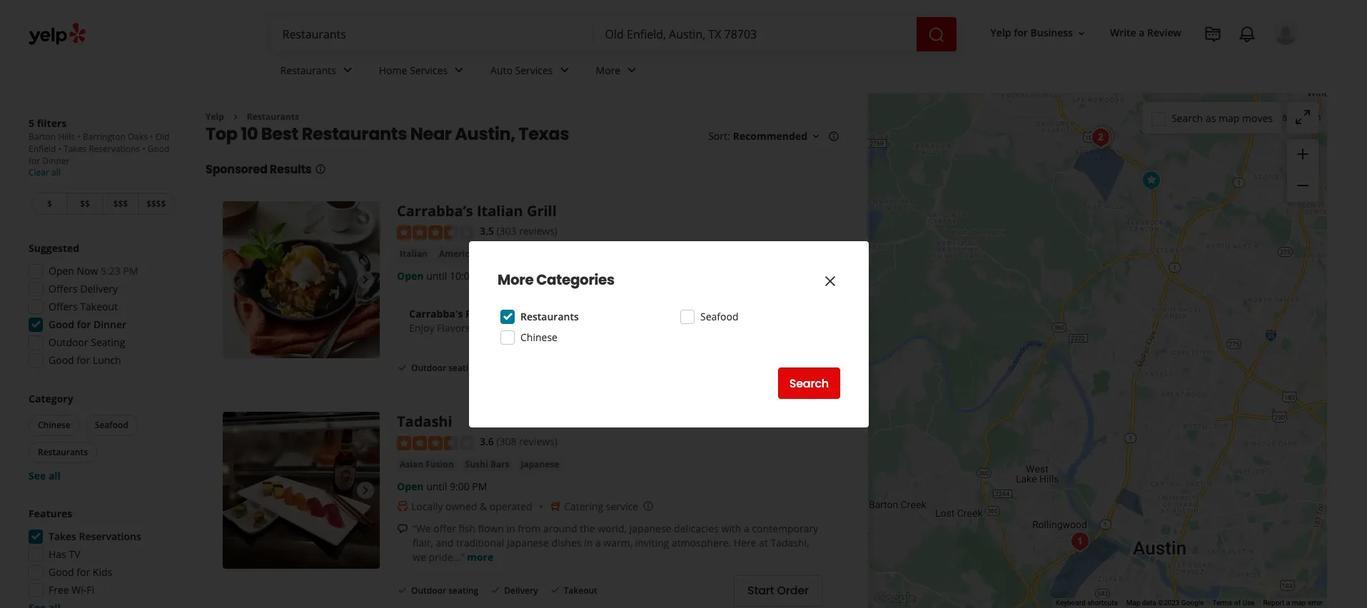 Task type: locate. For each thing, give the bounding box(es) containing it.
for down outdoor seating
[[77, 353, 90, 367]]

0 vertical spatial all
[[51, 166, 61, 179]]

16 checkmark v2 image
[[397, 362, 408, 373], [397, 585, 408, 596], [550, 585, 561, 596]]

3.5 star rating image
[[397, 226, 474, 240]]

catering
[[564, 500, 603, 513]]

0 vertical spatial previous image
[[229, 272, 246, 289]]

error
[[1308, 599, 1323, 607]]

auto services
[[491, 63, 553, 77]]

1 offers from the top
[[49, 282, 78, 296]]

seating down the flavors
[[449, 362, 479, 374]]

italian up (303
[[477, 202, 523, 221]]

order
[[777, 583, 809, 599]]

0 vertical spatial until
[[426, 269, 447, 283]]

fi
[[87, 583, 94, 597]]

search inside button
[[790, 375, 829, 392]]

0 horizontal spatial of
[[473, 321, 482, 335]]

1 vertical spatial takes
[[49, 530, 76, 543]]

1 vertical spatial search
[[790, 375, 829, 392]]

specials!
[[571, 321, 611, 335]]

1 seating from the top
[[449, 362, 479, 374]]

9:00
[[450, 480, 470, 493]]

1 horizontal spatial yelp
[[991, 26, 1012, 40]]

carrabba's italian grill image
[[223, 202, 380, 359]]

outdoor for 16 checkmark v2 icon below 16 speech v2 icon
[[411, 585, 446, 597]]

world,
[[598, 522, 627, 535]]

business
[[1031, 26, 1073, 40]]

2 24 chevron down v2 image from the left
[[624, 62, 641, 79]]

0 vertical spatial slideshow element
[[223, 202, 380, 359]]

until left 10:00 at left
[[426, 269, 447, 283]]

1 vertical spatial more
[[498, 270, 534, 290]]

16 catering v2 image
[[550, 501, 561, 512]]

auto services link
[[479, 51, 584, 93]]

near
[[410, 122, 452, 146]]

1 until from the top
[[426, 269, 447, 283]]

info icon image
[[643, 500, 654, 512], [643, 500, 654, 512]]

grill
[[527, 202, 557, 221]]

0 vertical spatial more
[[596, 63, 621, 77]]

1 vertical spatial of
[[1235, 599, 1241, 607]]

of left use
[[1235, 599, 1241, 607]]

24 chevron down v2 image left home at the left top of the page
[[339, 62, 356, 79]]

1 vertical spatial slideshow element
[[223, 412, 380, 569]]

carrabba's italian grill image
[[1137, 166, 1166, 195]]

all inside group
[[48, 469, 61, 483]]

lunch
[[93, 353, 121, 367]]

5 filters
[[29, 116, 67, 130]]

in down the
[[584, 536, 593, 550]]

1 horizontal spatial fall
[[485, 321, 501, 335]]

dinner down hills
[[42, 155, 70, 167]]

0 horizontal spatial italian
[[400, 248, 428, 260]]

0 horizontal spatial 24 chevron down v2 image
[[556, 62, 573, 79]]

0 vertical spatial map
[[1219, 111, 1240, 125]]

outdoor seating down the flavors
[[411, 362, 479, 374]]

0 horizontal spatial delivery
[[80, 282, 118, 296]]

reservations inside group
[[79, 530, 141, 543]]

for left business
[[1014, 26, 1028, 40]]

"we offer fish flown in from around the world, japanese delicacies with a contemporary flair, and traditional japanese dishes in a warm, inviting atmosphere. here at tadashi, we pride…"
[[413, 522, 819, 564]]

home
[[379, 63, 407, 77]]

takeout down dishes
[[564, 585, 598, 597]]

1 vertical spatial seafood
[[95, 419, 128, 431]]

in
[[507, 522, 515, 535], [584, 536, 593, 550]]

open up 16 locally owned v2 image at the left bottom
[[397, 480, 424, 493]]

keyboard shortcuts button
[[1056, 598, 1118, 608]]

1 slideshow element from the top
[[223, 202, 380, 359]]

1 vertical spatial previous image
[[229, 482, 246, 499]]

map right as
[[1219, 111, 1240, 125]]

16 locally owned v2 image
[[397, 501, 408, 512]]

0 vertical spatial offers
[[49, 282, 78, 296]]

0 horizontal spatial takeout
[[80, 300, 118, 313]]

1 vertical spatial all
[[48, 469, 61, 483]]

1 horizontal spatial takeout
[[564, 585, 598, 597]]

map left error
[[1292, 599, 1306, 607]]

2 vertical spatial outdoor
[[411, 585, 446, 597]]

0 horizontal spatial seafood
[[95, 419, 128, 431]]

delivery right 16 checkmark v2 image
[[504, 585, 538, 597]]

0 vertical spatial dinner
[[42, 155, 70, 167]]

0 vertical spatial seating
[[449, 362, 479, 374]]

24 chevron down v2 image
[[556, 62, 573, 79], [624, 62, 641, 79]]

yelp left business
[[991, 26, 1012, 40]]

open inside group
[[49, 264, 74, 278]]

dinner up seating
[[93, 318, 126, 331]]

shortcuts
[[1088, 599, 1118, 607]]

pm down american (traditional) link
[[478, 269, 493, 283]]

more inside "business categories" element
[[596, 63, 621, 77]]

for down the barton
[[29, 155, 40, 167]]

$$$$
[[146, 198, 166, 210]]

map
[[1126, 599, 1141, 607]]

3.5
[[480, 225, 494, 238]]

10:00
[[450, 269, 475, 283]]

start order
[[748, 583, 809, 599]]

0 vertical spatial 16 info v2 image
[[828, 131, 840, 142]]

good up $$$$ button
[[148, 143, 169, 155]]

0 horizontal spatial map
[[1219, 111, 1240, 125]]

reviews) for tadashi
[[519, 435, 558, 449]]

takeout
[[80, 300, 118, 313], [564, 585, 598, 597]]

24 chevron down v2 image inside auto services link
[[556, 62, 573, 79]]

oaks
[[128, 131, 148, 143]]

reviews) up japanese button
[[519, 435, 558, 449]]

next image
[[357, 482, 374, 499]]

map data ©2023 google
[[1126, 599, 1204, 607]]

0 horizontal spatial search
[[790, 375, 829, 392]]

american (traditional) link
[[436, 247, 538, 261]]

0 vertical spatial takes
[[64, 143, 86, 155]]

more
[[467, 550, 494, 564]]

1 previous image from the top
[[229, 272, 246, 289]]

0 vertical spatial italian
[[477, 202, 523, 221]]

we
[[413, 550, 426, 564]]

open now 5:23 pm
[[49, 264, 138, 278]]

• takes reservations •
[[56, 143, 148, 155]]

more for more categories
[[498, 270, 534, 290]]

home services link
[[368, 51, 479, 93]]

1 vertical spatial reservations
[[79, 530, 141, 543]]

open down italian button on the top of page
[[397, 269, 424, 283]]

tadashi
[[397, 412, 452, 431]]

16 checkmark v2 image
[[490, 585, 501, 596]]

google image
[[872, 590, 919, 608]]

1 horizontal spatial italian
[[477, 202, 523, 221]]

asian fusion link
[[397, 457, 457, 472]]

2 offers from the top
[[49, 300, 78, 313]]

2 seating from the top
[[449, 585, 479, 597]]

0 horizontal spatial chinese
[[38, 419, 71, 431]]

1 24 chevron down v2 image from the left
[[339, 62, 356, 79]]

delivery down open now 5:23 pm
[[80, 282, 118, 296]]

0 vertical spatial of
[[473, 321, 482, 335]]

1 vertical spatial outdoor seating
[[411, 585, 479, 597]]

outdoor seating
[[49, 336, 125, 349]]

fall up the flavors
[[466, 307, 483, 320]]

pm right 5:23
[[123, 264, 138, 278]]

outdoor seating for 16 checkmark v2 icon on top of 'tadashi' link
[[411, 362, 479, 374]]

outdoor down we
[[411, 585, 446, 597]]

24 chevron down v2 image inside home services link
[[451, 62, 468, 79]]

chinese inside more categories dialog
[[521, 331, 558, 344]]

1 vertical spatial offers
[[49, 300, 78, 313]]

open for tadashi
[[397, 480, 424, 493]]

takeout down offers delivery at the left of the page
[[80, 300, 118, 313]]

carrabba's
[[409, 307, 463, 320]]

2 slideshow element from the top
[[223, 412, 380, 569]]

0 vertical spatial outdoor seating
[[411, 362, 479, 374]]

a left warm,
[[595, 536, 601, 550]]

yelp inside button
[[991, 26, 1012, 40]]

1 horizontal spatial in
[[584, 536, 593, 550]]

for
[[1014, 26, 1028, 40], [29, 155, 40, 167], [77, 318, 91, 331], [77, 353, 90, 367], [77, 566, 90, 579]]

terms of use link
[[1213, 599, 1255, 607]]

services inside auto services link
[[515, 63, 553, 77]]

offers for offers delivery
[[49, 282, 78, 296]]

0 horizontal spatial dinner
[[42, 155, 70, 167]]

yelp left 16 chevron right v2 icon
[[206, 111, 224, 123]]

1 vertical spatial delivery
[[504, 585, 538, 597]]

in left from
[[507, 522, 515, 535]]

japanese inside button
[[521, 458, 559, 470]]

outdoor up good for lunch
[[49, 336, 88, 349]]

3.6 (308 reviews)
[[480, 435, 558, 449]]

0 vertical spatial reservations
[[89, 143, 140, 155]]

bars
[[490, 458, 509, 470]]

1 horizontal spatial seafood
[[701, 310, 739, 323]]

0 horizontal spatial 16 info v2 image
[[315, 164, 326, 175]]

1 vertical spatial dinner
[[93, 318, 126, 331]]

group containing features
[[24, 507, 177, 608]]

american (traditional)
[[439, 248, 535, 260]]

2 reviews) from the top
[[519, 435, 558, 449]]

2 24 chevron down v2 image from the left
[[451, 62, 468, 79]]

good down offers takeout
[[49, 318, 74, 331]]

services right the "auto"
[[515, 63, 553, 77]]

0 horizontal spatial 24 chevron down v2 image
[[339, 62, 356, 79]]

0 vertical spatial chinese
[[521, 331, 558, 344]]

group containing suggested
[[24, 241, 177, 372]]

1 vertical spatial until
[[426, 480, 447, 493]]

24 chevron down v2 image left the "auto"
[[451, 62, 468, 79]]

dinner
[[42, 155, 70, 167], [93, 318, 126, 331]]

open until 9:00 pm
[[397, 480, 487, 493]]

japanese down from
[[507, 536, 549, 550]]

0 horizontal spatial yelp
[[206, 111, 224, 123]]

0 vertical spatial seafood
[[701, 310, 739, 323]]

2 services from the left
[[515, 63, 553, 77]]

24 chevron down v2 image
[[339, 62, 356, 79], [451, 62, 468, 79]]

moves
[[1242, 111, 1273, 125]]

a right write
[[1139, 26, 1145, 40]]

search for search as map moves
[[1172, 111, 1203, 125]]

1 vertical spatial good for dinner
[[49, 318, 126, 331]]

terms of use
[[1213, 599, 1255, 607]]

seating left 16 checkmark v2 image
[[449, 585, 479, 597]]

0 vertical spatial in
[[507, 522, 515, 535]]

1 vertical spatial yelp
[[206, 111, 224, 123]]

japanese up inviting
[[629, 522, 672, 535]]

(303
[[497, 225, 517, 238]]

at
[[759, 536, 768, 550]]

1 vertical spatial reviews)
[[519, 435, 558, 449]]

map region
[[812, 0, 1361, 608]]

seafood button
[[86, 415, 138, 436]]

good for lunch
[[49, 353, 121, 367]]

1 horizontal spatial services
[[515, 63, 553, 77]]

2 previous image from the top
[[229, 482, 246, 499]]

1 reviews) from the top
[[519, 225, 558, 238]]

dinner inside good for dinner
[[42, 155, 70, 167]]

reservations
[[89, 143, 140, 155], [79, 530, 141, 543]]

offers up offers takeout
[[49, 282, 78, 296]]

1 horizontal spatial more
[[596, 63, 621, 77]]

until
[[426, 269, 447, 283], [426, 480, 447, 493]]

None search field
[[271, 17, 959, 51]]

1 vertical spatial in
[[584, 536, 593, 550]]

1 24 chevron down v2 image from the left
[[556, 62, 573, 79]]

american (traditional) button
[[436, 247, 538, 261]]

more categories dialog
[[0, 0, 1367, 608]]

zoom out image
[[1295, 177, 1312, 194]]

delivery inside group
[[80, 282, 118, 296]]

1 services from the left
[[410, 63, 448, 77]]

0 vertical spatial restaurants link
[[269, 51, 368, 93]]

until up "locally"
[[426, 480, 447, 493]]

chinese inside button
[[38, 419, 71, 431]]

offers down offers delivery at the left of the page
[[49, 300, 78, 313]]

group
[[1287, 139, 1319, 202], [24, 241, 177, 372], [26, 392, 177, 483], [24, 507, 177, 608]]

fall down menu
[[485, 321, 501, 335]]

slideshow element
[[223, 202, 380, 359], [223, 412, 380, 569]]

16 speech v2 image
[[397, 524, 408, 535]]

good up free
[[49, 566, 74, 579]]

search button
[[778, 368, 840, 399]]

1 horizontal spatial 16 info v2 image
[[828, 131, 840, 142]]

seafood inside button
[[95, 419, 128, 431]]

until for tadashi
[[426, 480, 447, 493]]

salt traders zilker image
[[1066, 527, 1094, 556]]

outdoor for 16 checkmark v2 icon on top of 'tadashi' link
[[411, 362, 446, 374]]

restaurants inside more categories dialog
[[521, 310, 579, 323]]

notifications image
[[1239, 26, 1256, 43]]

1 horizontal spatial 24 chevron down v2 image
[[624, 62, 641, 79]]

1 vertical spatial seating
[[449, 585, 479, 597]]

services for auto services
[[515, 63, 553, 77]]

2 vertical spatial japanese
[[507, 536, 549, 550]]

open down suggested
[[49, 264, 74, 278]]

owned
[[446, 500, 477, 513]]

1 horizontal spatial map
[[1292, 599, 1306, 607]]

flavors
[[437, 321, 470, 335]]

slideshow element for tadashi
[[223, 412, 380, 569]]

expand map image
[[1295, 108, 1312, 126]]

reviews) down the grill
[[519, 225, 558, 238]]

pm
[[123, 264, 138, 278], [478, 269, 493, 283], [472, 480, 487, 493]]

close image
[[822, 273, 839, 290]]

old
[[155, 131, 170, 143]]

0 horizontal spatial services
[[410, 63, 448, 77]]

tadashi image
[[223, 412, 380, 569]]

"we
[[413, 522, 431, 535]]

0 vertical spatial reviews)
[[519, 225, 558, 238]]

outdoor down enjoy
[[411, 362, 446, 374]]

a up here
[[744, 522, 750, 535]]

24 chevron down v2 image for auto services
[[556, 62, 573, 79]]

chinese button
[[29, 415, 80, 436]]

1 outdoor seating from the top
[[411, 362, 479, 374]]

japanese down the 3.6 (308 reviews)
[[521, 458, 559, 470]]

all right clear
[[51, 166, 61, 179]]

16 checkmark v2 image up 'tadashi' link
[[397, 362, 408, 373]]

2 until from the top
[[426, 480, 447, 493]]

restaurants button
[[29, 442, 97, 463]]

previous image for tadashi
[[229, 482, 246, 499]]

seating
[[449, 362, 479, 374], [449, 585, 479, 597]]

1 horizontal spatial chinese
[[521, 331, 558, 344]]

map for error
[[1292, 599, 1306, 607]]

0 vertical spatial search
[[1172, 111, 1203, 125]]

asia cafe image
[[1089, 122, 1117, 151]]

0 vertical spatial takeout
[[80, 300, 118, 313]]

outdoor seating down pride…"
[[411, 585, 479, 597]]

1 vertical spatial map
[[1292, 599, 1306, 607]]

previous image for carrabba's italian grill
[[229, 272, 246, 289]]

2 outdoor seating from the top
[[411, 585, 479, 597]]

services inside home services link
[[410, 63, 448, 77]]

italian down 3.5 star rating image on the left of the page
[[400, 248, 428, 260]]

services right home at the left top of the page
[[410, 63, 448, 77]]

16 chevron down v2 image
[[1076, 28, 1087, 39]]

more inside dialog
[[498, 270, 534, 290]]

0 vertical spatial yelp
[[991, 26, 1012, 40]]

24 chevron down v2 image inside more link
[[624, 62, 641, 79]]

0 horizontal spatial fall
[[466, 307, 483, 320]]

with
[[503, 321, 525, 335]]

italian link
[[397, 247, 431, 261]]

pm inside group
[[123, 264, 138, 278]]

1 vertical spatial outdoor
[[411, 362, 446, 374]]

1 horizontal spatial of
[[1235, 599, 1241, 607]]

1 vertical spatial italian
[[400, 248, 428, 260]]

1 vertical spatial chinese
[[38, 419, 71, 431]]

0 horizontal spatial more
[[498, 270, 534, 290]]

atmosphere.
[[672, 536, 731, 550]]

for down offers takeout
[[77, 318, 91, 331]]

0 vertical spatial delivery
[[80, 282, 118, 296]]

1 horizontal spatial search
[[1172, 111, 1203, 125]]

0 horizontal spatial in
[[507, 522, 515, 535]]

for up the wi-
[[77, 566, 90, 579]]

new
[[548, 321, 569, 335]]

all right see
[[48, 469, 61, 483]]

of right the flavors
[[473, 321, 482, 335]]

3.5 (303 reviews)
[[480, 225, 558, 238]]

0 vertical spatial outdoor
[[49, 336, 88, 349]]

0 vertical spatial japanese
[[521, 458, 559, 470]]

1 horizontal spatial 24 chevron down v2 image
[[451, 62, 468, 79]]

pm right '9:00'
[[472, 480, 487, 493]]

services for home services
[[410, 63, 448, 77]]

fall
[[466, 307, 483, 320], [485, 321, 501, 335]]

write a review
[[1110, 26, 1182, 40]]

barrington
[[83, 131, 126, 143]]

16 info v2 image
[[828, 131, 840, 142], [315, 164, 326, 175]]

more link
[[467, 550, 494, 564]]

seafood inside more categories dialog
[[701, 310, 739, 323]]

previous image
[[229, 272, 246, 289], [229, 482, 246, 499]]

sushi bars
[[465, 458, 509, 470]]

restaurants
[[280, 63, 336, 77], [247, 111, 299, 123], [302, 122, 407, 146], [521, 310, 579, 323], [38, 446, 88, 458]]

of inside carrabba's fall menu enjoy flavors of fall with our new specials!
[[473, 321, 482, 335]]

locally
[[411, 500, 443, 513]]

zoom in image
[[1295, 145, 1312, 163]]

1 horizontal spatial dinner
[[93, 318, 126, 331]]

austin,
[[455, 122, 515, 146]]

1 vertical spatial 16 info v2 image
[[315, 164, 326, 175]]

restaurants link
[[269, 51, 368, 93], [247, 111, 299, 123]]



Task type: vqa. For each thing, say whether or not it's contained in the screenshot.
the middle 1 review
no



Task type: describe. For each thing, give the bounding box(es) containing it.
1 vertical spatial restaurants link
[[247, 111, 299, 123]]

from
[[518, 522, 541, 535]]

projects image
[[1205, 26, 1222, 43]]

carrabba's
[[397, 202, 473, 221]]

categories
[[536, 270, 615, 290]]

$$$ button
[[102, 193, 138, 215]]

review
[[1148, 26, 1182, 40]]

write
[[1110, 26, 1137, 40]]

group containing category
[[26, 392, 177, 483]]

user actions element
[[979, 18, 1319, 106]]

pride…"
[[429, 550, 465, 564]]

hills
[[58, 131, 75, 143]]

inviting
[[635, 536, 669, 550]]

5
[[29, 116, 34, 130]]

free
[[49, 583, 69, 597]]

top
[[206, 122, 237, 146]]

1 horizontal spatial delivery
[[504, 585, 538, 597]]

enfield
[[29, 143, 56, 155]]

seating
[[91, 336, 125, 349]]

fusion
[[426, 458, 454, 470]]

menu
[[486, 307, 514, 320]]

catering service
[[564, 500, 638, 513]]

dinner inside group
[[93, 318, 126, 331]]

fish
[[459, 522, 476, 535]]

sort:
[[708, 130, 730, 143]]

yelp for yelp link at the top left of page
[[206, 111, 224, 123]]

carrabba's italian grill
[[397, 202, 557, 221]]

asian fusion button
[[397, 457, 457, 472]]

tv
[[69, 548, 80, 561]]

google
[[1182, 599, 1204, 607]]

warm,
[[604, 536, 633, 550]]

all for clear all
[[51, 166, 61, 179]]

top 10 best restaurants near austin, texas
[[206, 122, 569, 146]]

3.6
[[480, 435, 494, 449]]

until for carrabba's italian grill
[[426, 269, 447, 283]]

outdoor seating for 16 checkmark v2 icon below 16 speech v2 icon
[[411, 585, 479, 597]]

16 checkmark v2 image down dishes
[[550, 585, 561, 596]]

old enfield
[[29, 131, 170, 155]]

has tv
[[49, 548, 80, 561]]

more link
[[584, 51, 652, 93]]

16 checkmark v2 image down 16 speech v2 icon
[[397, 585, 408, 596]]

report a map error link
[[1264, 599, 1323, 607]]

yelp for business button
[[985, 20, 1093, 46]]

reviews) for carrabba's italian grill
[[519, 225, 558, 238]]

$$$
[[113, 198, 128, 210]]

yelp link
[[206, 111, 224, 123]]

dishes
[[552, 536, 582, 550]]

3.6 star rating image
[[397, 436, 474, 450]]

as
[[1206, 111, 1216, 125]]

good for dinner inside group
[[49, 318, 126, 331]]

business categories element
[[269, 51, 1299, 93]]

asian
[[400, 458, 423, 470]]

16 chevron right v2 image
[[230, 111, 241, 123]]

open for carrabba's italian grill
[[397, 269, 424, 283]]

camino real restaurant image
[[1089, 123, 1117, 152]]

wi-
[[72, 583, 87, 597]]

next image
[[357, 272, 374, 289]]

restaurants inside "business categories" element
[[280, 63, 336, 77]]

all for see all
[[48, 469, 61, 483]]

fat dragon image
[[1086, 123, 1115, 152]]

home services
[[379, 63, 448, 77]]

search image
[[928, 26, 945, 43]]

italian inside italian button
[[400, 248, 428, 260]]

and
[[436, 536, 454, 550]]

yelp for yelp for business
[[991, 26, 1012, 40]]

offers for offers takeout
[[49, 300, 78, 313]]

24 chevron down v2 image for restaurants
[[339, 62, 356, 79]]

clear all link
[[29, 166, 61, 179]]

open until 10:00 pm
[[397, 269, 493, 283]]

24 chevron down v2 image for home services
[[451, 62, 468, 79]]

sushi bars link
[[462, 457, 512, 472]]

service
[[606, 500, 638, 513]]

seating for 16 checkmark v2 icon below 16 speech v2 icon
[[449, 585, 479, 597]]

report a map error
[[1264, 599, 1323, 607]]

©2023
[[1158, 599, 1180, 607]]

search as map moves
[[1172, 111, 1273, 125]]

start order link
[[734, 575, 823, 607]]

map for moves
[[1219, 111, 1240, 125]]

more categories
[[498, 270, 615, 290]]

0 vertical spatial fall
[[466, 307, 483, 320]]

offers takeout
[[49, 300, 118, 313]]

keyboard shortcuts
[[1056, 599, 1118, 607]]

tadashi,
[[771, 536, 809, 550]]

barton
[[29, 131, 56, 143]]

more for more
[[596, 63, 621, 77]]

japanese button
[[518, 457, 562, 472]]

a right report
[[1287, 599, 1290, 607]]

sushi
[[465, 458, 488, 470]]

for inside good for dinner
[[29, 155, 40, 167]]

(308
[[497, 435, 517, 449]]

suggested
[[29, 241, 79, 255]]

japanese link
[[518, 457, 562, 472]]

pm for tadashi
[[472, 480, 487, 493]]

1 vertical spatial fall
[[485, 321, 501, 335]]

good inside good for dinner
[[148, 143, 169, 155]]

restaurants inside 'button'
[[38, 446, 88, 458]]

takeout inside group
[[80, 300, 118, 313]]

slideshow element for carrabba's italian grill
[[223, 202, 380, 359]]

filters
[[37, 116, 67, 130]]

offers delivery
[[49, 282, 118, 296]]

now
[[77, 264, 98, 278]]

outdoor inside group
[[49, 336, 88, 349]]

himalaya kosheli image
[[1089, 122, 1117, 151]]

0 vertical spatial good for dinner
[[29, 143, 169, 167]]

see all button
[[29, 469, 61, 483]]

data
[[1142, 599, 1157, 607]]

$$
[[80, 198, 90, 210]]

operated
[[490, 500, 532, 513]]

1 vertical spatial takeout
[[564, 585, 598, 597]]

24 chevron down v2 image for more
[[624, 62, 641, 79]]

here
[[734, 536, 757, 550]]

see all
[[29, 469, 61, 483]]

1 vertical spatial japanese
[[629, 522, 672, 535]]

clear
[[29, 166, 49, 179]]

carrabba's italian grill link
[[397, 202, 557, 221]]

search for search
[[790, 375, 829, 392]]

traditional
[[456, 536, 504, 550]]

for inside button
[[1014, 26, 1028, 40]]

$$ button
[[67, 193, 102, 215]]

pm for carrabba's italian grill
[[478, 269, 493, 283]]

$
[[47, 198, 52, 210]]

sponsored results
[[206, 162, 312, 178]]

seating for 16 checkmark v2 icon on top of 'tadashi' link
[[449, 362, 479, 374]]

locally owned & operated
[[411, 500, 532, 513]]

$ button
[[31, 193, 67, 215]]

good down outdoor seating
[[49, 353, 74, 367]]

takes inside group
[[49, 530, 76, 543]]

&
[[480, 500, 487, 513]]

start
[[748, 583, 774, 599]]



